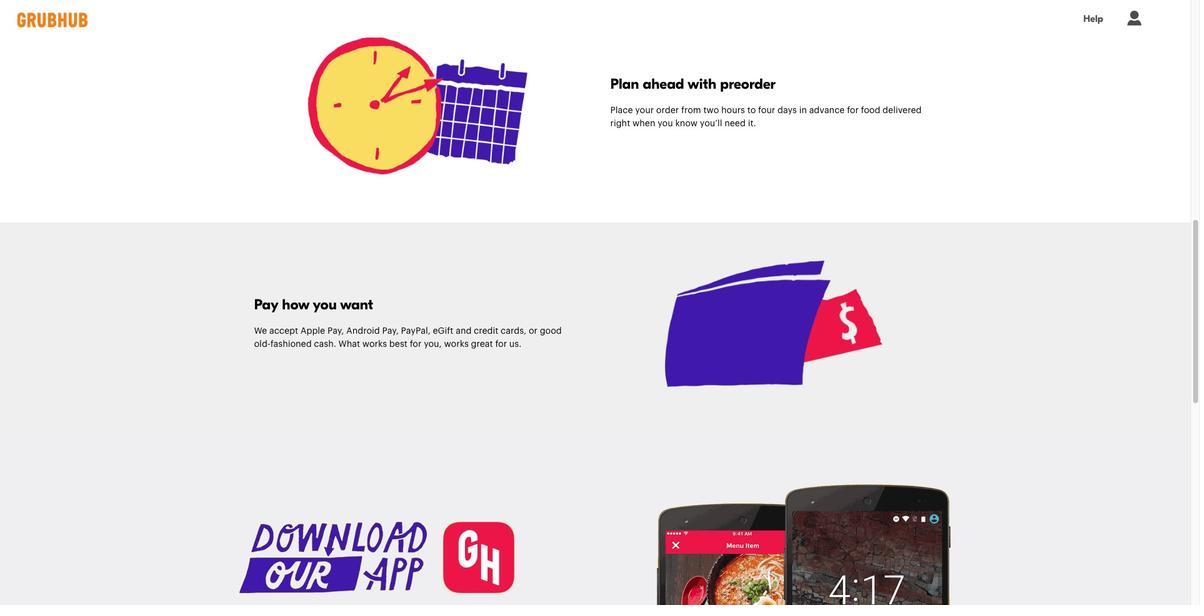 Task type: describe. For each thing, give the bounding box(es) containing it.
pay how you want
[[254, 297, 373, 314]]

good
[[540, 327, 562, 336]]

old-
[[254, 340, 271, 349]]

order
[[657, 106, 679, 115]]

0 horizontal spatial for
[[410, 340, 422, 349]]

food
[[862, 106, 881, 115]]

or
[[529, 327, 538, 336]]

know
[[676, 119, 698, 128]]

us.
[[510, 340, 522, 349]]

1 works from the left
[[363, 340, 387, 349]]

accept
[[270, 327, 298, 336]]

days
[[778, 106, 797, 115]]

cash.
[[314, 340, 336, 349]]

apple
[[301, 327, 325, 336]]

1 horizontal spatial for
[[496, 340, 507, 349]]

from
[[682, 106, 702, 115]]

place
[[611, 106, 633, 115]]

paypal,
[[401, 327, 431, 336]]

two
[[704, 106, 720, 115]]

it.
[[749, 119, 757, 128]]

how
[[282, 297, 310, 314]]

fashioned
[[271, 340, 312, 349]]

pay
[[254, 297, 278, 314]]

you inside place your order from two hours to four days in advance for food delivered right when you know you'll need it.
[[658, 119, 673, 128]]

right
[[611, 119, 631, 128]]

help
[[1084, 13, 1104, 24]]



Task type: vqa. For each thing, say whether or not it's contained in the screenshot.
middle delivery
no



Task type: locate. For each thing, give the bounding box(es) containing it.
works down android
[[363, 340, 387, 349]]

works down 'and' at the left bottom of the page
[[444, 340, 469, 349]]

we
[[254, 327, 267, 336]]

when
[[633, 119, 656, 128]]

what
[[339, 340, 360, 349]]

for
[[848, 106, 859, 115], [410, 340, 422, 349], [496, 340, 507, 349]]

delivered
[[883, 106, 922, 115]]

and
[[456, 327, 472, 336]]

in
[[800, 106, 807, 115]]

2 horizontal spatial for
[[848, 106, 859, 115]]

1 horizontal spatial works
[[444, 340, 469, 349]]

1 horizontal spatial you
[[658, 119, 673, 128]]

pay, up cash.
[[328, 327, 344, 336]]

egift
[[433, 327, 454, 336]]

for left us.
[[496, 340, 507, 349]]

you
[[658, 119, 673, 128], [313, 297, 337, 314]]

for down the paypal, at the left bottom
[[410, 340, 422, 349]]

2 works from the left
[[444, 340, 469, 349]]

you'll
[[700, 119, 723, 128]]

your
[[636, 106, 654, 115]]

for left food
[[848, 106, 859, 115]]

hours
[[722, 106, 746, 115]]

plan ahead with preorder
[[611, 76, 776, 93]]

grubhub image
[[13, 13, 93, 28]]

ahead
[[643, 76, 685, 93]]

advance
[[810, 106, 845, 115]]

you down order
[[658, 119, 673, 128]]

1 vertical spatial you
[[313, 297, 337, 314]]

best
[[390, 340, 408, 349]]

pay, up the best
[[382, 327, 399, 336]]

need
[[725, 119, 746, 128]]

0 horizontal spatial pay,
[[328, 327, 344, 336]]

you,
[[424, 340, 442, 349]]

0 vertical spatial you
[[658, 119, 673, 128]]

android
[[347, 327, 380, 336]]

with
[[688, 76, 717, 93]]

1 horizontal spatial pay,
[[382, 327, 399, 336]]

to
[[748, 106, 756, 115]]

1 pay, from the left
[[328, 327, 344, 336]]

0 horizontal spatial you
[[313, 297, 337, 314]]

help link
[[1072, 5, 1117, 33]]

cards,
[[501, 327, 527, 336]]

pay,
[[328, 327, 344, 336], [382, 327, 399, 336]]

want
[[340, 297, 373, 314]]

you right how
[[313, 297, 337, 314]]

great
[[471, 340, 493, 349]]

we accept apple pay, android pay, paypal, egift and credit cards, or good old-fashioned cash. what works best for you, works great for us.
[[254, 327, 562, 349]]

preorder
[[721, 76, 776, 93]]

works
[[363, 340, 387, 349], [444, 340, 469, 349]]

four
[[759, 106, 776, 115]]

plan
[[611, 76, 639, 93]]

2 pay, from the left
[[382, 327, 399, 336]]

for inside place your order from two hours to four days in advance for food delivered right when you know you'll need it.
[[848, 106, 859, 115]]

credit
[[474, 327, 499, 336]]

0 horizontal spatial works
[[363, 340, 387, 349]]

place your order from two hours to four days in advance for food delivered right when you know you'll need it.
[[611, 106, 922, 128]]



